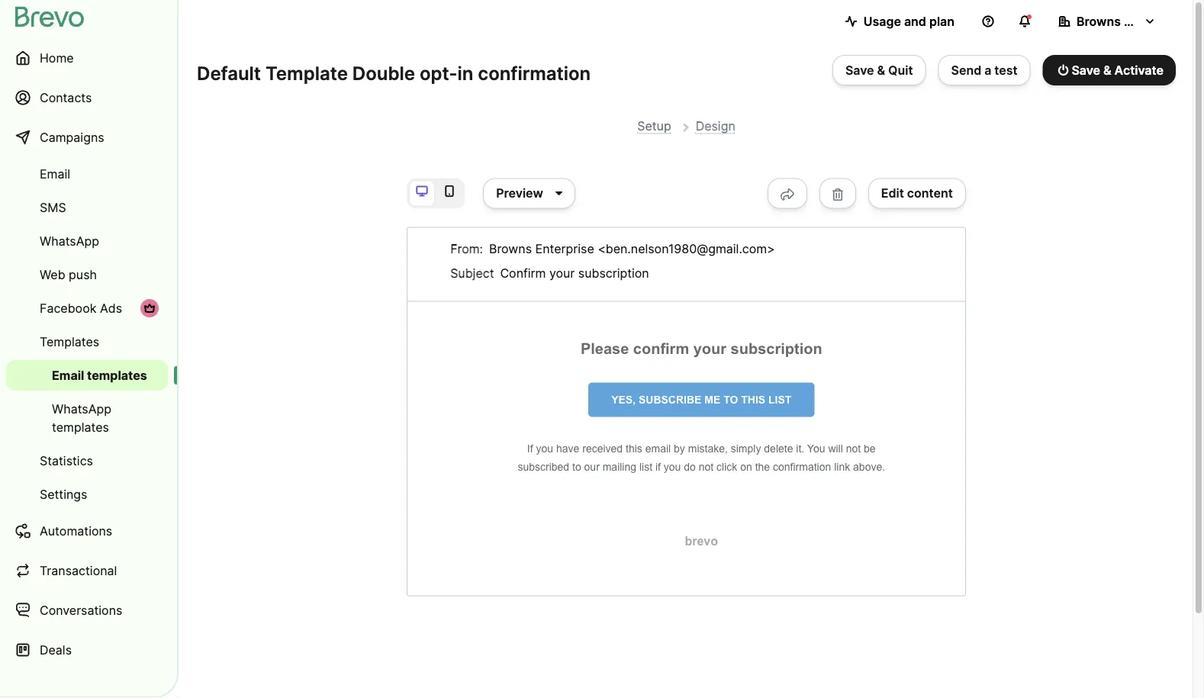 Task type: describe. For each thing, give the bounding box(es) containing it.
edit
[[881, 186, 904, 201]]

opt-
[[420, 62, 458, 84]]

email for email
[[40, 166, 70, 181]]

browns enterprise button
[[1046, 6, 1185, 37]]

save & quit
[[846, 63, 913, 77]]

facebook ads
[[40, 301, 122, 316]]

ads
[[100, 301, 122, 316]]

contacts
[[40, 90, 92, 105]]

default
[[197, 62, 261, 84]]

send a test
[[951, 63, 1018, 77]]

a
[[985, 63, 992, 77]]

email templates link
[[6, 360, 168, 391]]

web push
[[40, 267, 97, 282]]

& for quit
[[877, 63, 885, 77]]

preview button
[[483, 178, 576, 209]]

settings link
[[6, 479, 168, 510]]

left___rvooi image
[[143, 302, 156, 314]]

subject
[[450, 266, 494, 281]]

1 vertical spatial browns
[[489, 242, 532, 257]]

save & activate button
[[1043, 55, 1176, 85]]

transactional
[[40, 563, 117, 578]]

statistics
[[40, 453, 93, 468]]

deals
[[40, 643, 72, 658]]

facebook
[[40, 301, 96, 316]]

caret down image
[[556, 187, 563, 200]]

email templates
[[52, 368, 147, 383]]

from : browns enterprise <ben.nelson1980@gmail.com>
[[450, 242, 775, 257]]

browns enterprise
[[1077, 14, 1185, 29]]

web push link
[[6, 259, 168, 290]]

usage and plan button
[[833, 6, 967, 37]]

in
[[458, 62, 473, 84]]

your
[[549, 266, 575, 281]]

email link
[[6, 159, 168, 189]]

subject confirm your subscription
[[450, 266, 649, 281]]

and
[[904, 14, 926, 29]]

send
[[951, 63, 982, 77]]

setup
[[637, 118, 671, 133]]

save & quit button
[[833, 55, 926, 85]]

meetings
[[40, 682, 93, 697]]

save & activate
[[1072, 63, 1164, 77]]

quit
[[888, 63, 913, 77]]

test
[[995, 63, 1018, 77]]

activate
[[1115, 63, 1164, 77]]

whatsapp for whatsapp templates
[[52, 401, 111, 416]]

send a test button
[[938, 55, 1031, 85]]

edit content button
[[868, 178, 966, 209]]

usage and plan
[[864, 14, 955, 29]]

default template double opt-in confirmation
[[197, 62, 591, 84]]

templates for email templates
[[87, 368, 147, 383]]

edit content
[[881, 186, 953, 201]]



Task type: locate. For each thing, give the bounding box(es) containing it.
whatsapp for whatsapp
[[40, 234, 99, 248]]

email
[[40, 166, 70, 181], [52, 368, 84, 383]]

whatsapp templates link
[[6, 394, 168, 443]]

browns up confirm
[[489, 242, 532, 257]]

1 horizontal spatial enterprise
[[1124, 14, 1185, 29]]

design
[[696, 118, 736, 133]]

& inside button
[[1104, 63, 1112, 77]]

0 horizontal spatial &
[[877, 63, 885, 77]]

& inside button
[[877, 63, 885, 77]]

facebook ads link
[[6, 293, 168, 324]]

save inside button
[[846, 63, 874, 77]]

email down templates
[[52, 368, 84, 383]]

templates for whatsapp templates
[[52, 420, 109, 435]]

browns
[[1077, 14, 1121, 29], [489, 242, 532, 257]]

enterprise inside button
[[1124, 14, 1185, 29]]

confirm
[[500, 266, 546, 281]]

& for activate
[[1104, 63, 1112, 77]]

enterprise
[[1124, 14, 1185, 29], [535, 242, 594, 257]]

0 horizontal spatial enterprise
[[535, 242, 594, 257]]

sms link
[[6, 192, 168, 223]]

1 save from the left
[[846, 63, 874, 77]]

conversations link
[[6, 592, 168, 629]]

preview
[[496, 186, 543, 201]]

templates
[[40, 334, 99, 349]]

templates up statistics "link"
[[52, 420, 109, 435]]

push
[[69, 267, 97, 282]]

save left quit
[[846, 63, 874, 77]]

campaigns link
[[6, 119, 168, 156]]

& left activate
[[1104, 63, 1112, 77]]

enterprise up your on the left of page
[[535, 242, 594, 257]]

1 horizontal spatial browns
[[1077, 14, 1121, 29]]

web
[[40, 267, 65, 282]]

transactional link
[[6, 553, 168, 589]]

2 save from the left
[[1072, 63, 1101, 77]]

deals link
[[6, 632, 168, 669]]

plan
[[930, 14, 955, 29]]

meetings link
[[6, 672, 168, 698]]

templates inside whatsapp templates
[[52, 420, 109, 435]]

0 vertical spatial email
[[40, 166, 70, 181]]

0 vertical spatial enterprise
[[1124, 14, 1185, 29]]

0 vertical spatial templates
[[87, 368, 147, 383]]

automations link
[[6, 513, 168, 550]]

whatsapp up web push
[[40, 234, 99, 248]]

save right power off image
[[1072, 63, 1101, 77]]

templates
[[87, 368, 147, 383], [52, 420, 109, 435]]

1 horizontal spatial save
[[1072, 63, 1101, 77]]

content
[[907, 186, 953, 201]]

& left quit
[[877, 63, 885, 77]]

contacts link
[[6, 79, 168, 116]]

whatsapp templates
[[52, 401, 111, 435]]

home
[[40, 50, 74, 65]]

email up sms
[[40, 166, 70, 181]]

from
[[450, 242, 480, 257]]

1 vertical spatial enterprise
[[535, 242, 594, 257]]

statistics link
[[6, 446, 168, 476]]

templates down templates link
[[87, 368, 147, 383]]

browns inside button
[[1077, 14, 1121, 29]]

template
[[266, 62, 348, 84]]

0 vertical spatial whatsapp
[[40, 234, 99, 248]]

settings
[[40, 487, 87, 502]]

enterprise up activate
[[1124, 14, 1185, 29]]

templates link
[[6, 327, 168, 357]]

sms
[[40, 200, 66, 215]]

1 vertical spatial whatsapp
[[52, 401, 111, 416]]

1 & from the left
[[877, 63, 885, 77]]

save for save & quit
[[846, 63, 874, 77]]

usage
[[864, 14, 901, 29]]

home link
[[6, 40, 168, 76]]

double
[[352, 62, 415, 84]]

whatsapp
[[40, 234, 99, 248], [52, 401, 111, 416]]

1 vertical spatial templates
[[52, 420, 109, 435]]

browns up save & activate button
[[1077, 14, 1121, 29]]

0 horizontal spatial browns
[[489, 242, 532, 257]]

<ben.nelson1980@gmail.com>
[[598, 242, 775, 257]]

0 horizontal spatial save
[[846, 63, 874, 77]]

:
[[480, 242, 483, 257]]

email for email templates
[[52, 368, 84, 383]]

whatsapp link
[[6, 226, 168, 256]]

1 vertical spatial email
[[52, 368, 84, 383]]

save for save & activate
[[1072, 63, 1101, 77]]

&
[[877, 63, 885, 77], [1104, 63, 1112, 77]]

subscription
[[578, 266, 649, 281]]

setup link
[[637, 118, 671, 134]]

2 & from the left
[[1104, 63, 1112, 77]]

conversations
[[40, 603, 122, 618]]

confirmation
[[478, 62, 591, 84]]

design link
[[696, 118, 736, 134]]

whatsapp down email templates link
[[52, 401, 111, 416]]

save inside button
[[1072, 63, 1101, 77]]

save
[[846, 63, 874, 77], [1072, 63, 1101, 77]]

1 horizontal spatial &
[[1104, 63, 1112, 77]]

automations
[[40, 524, 112, 538]]

power off image
[[1058, 64, 1069, 76]]

0 vertical spatial browns
[[1077, 14, 1121, 29]]

campaigns
[[40, 130, 104, 145]]



Task type: vqa. For each thing, say whether or not it's contained in the screenshot.
can
no



